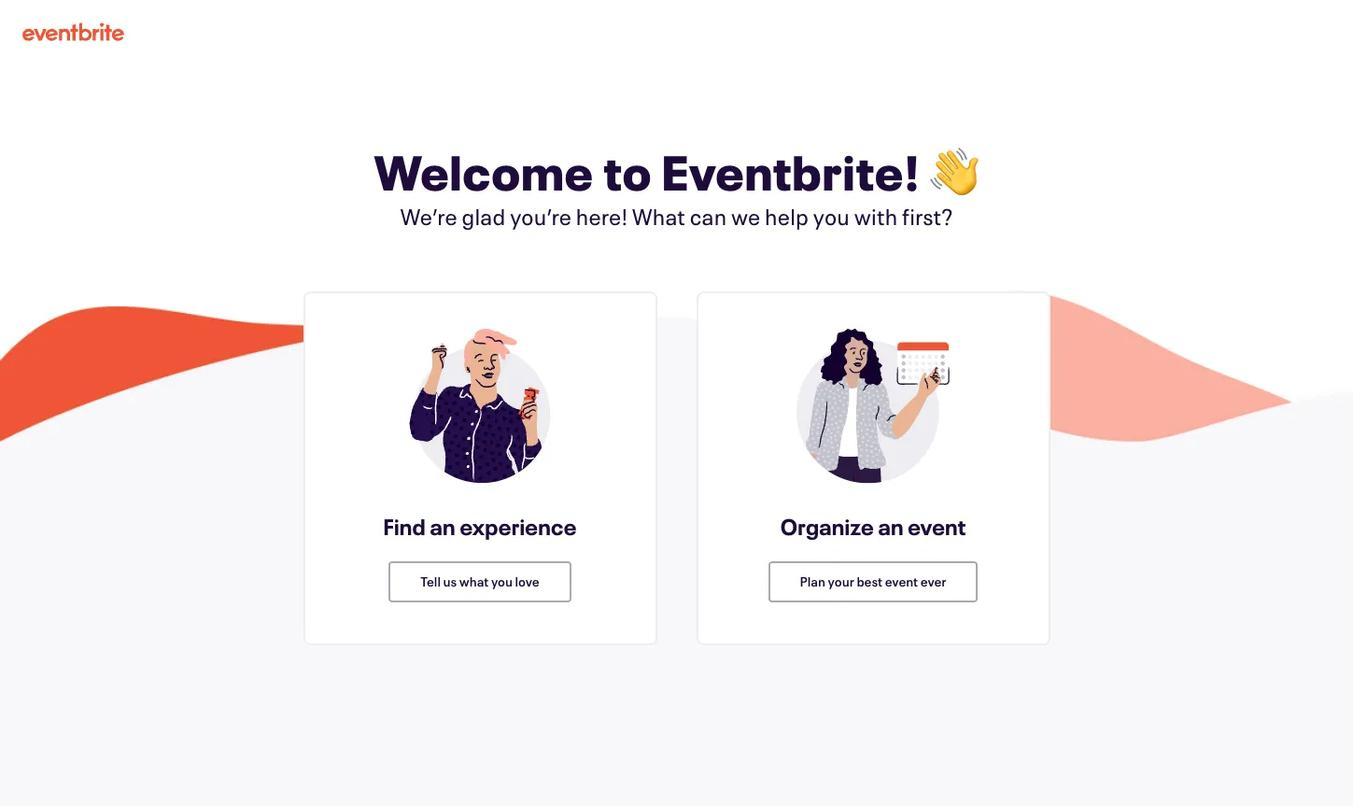 Task type: describe. For each thing, give the bounding box(es) containing it.
tell us what you love button
[[389, 561, 572, 602]]

with
[[855, 202, 898, 232]]

ever
[[921, 572, 947, 590]]

eventbrite!
[[662, 140, 921, 204]]

find
[[384, 512, 426, 542]]

plan your best event ever button
[[769, 561, 979, 602]]

👋
[[931, 140, 980, 204]]

an for experience
[[430, 512, 456, 542]]

we
[[732, 202, 761, 232]]

0 vertical spatial event
[[909, 512, 967, 542]]

us
[[443, 572, 457, 590]]

welcome
[[374, 140, 594, 204]]

can
[[690, 202, 727, 232]]

organize an event
[[781, 512, 967, 542]]



Task type: vqa. For each thing, say whether or not it's contained in the screenshot.
you to the right
yes



Task type: locate. For each thing, give the bounding box(es) containing it.
an right find
[[430, 512, 456, 542]]

2 an from the left
[[879, 512, 904, 542]]

best
[[857, 572, 883, 590]]

to
[[604, 140, 652, 204]]

an up plan your best event ever
[[879, 512, 904, 542]]

here!
[[576, 202, 628, 232]]

you inside tell us what you love button
[[491, 572, 513, 590]]

1 vertical spatial you
[[491, 572, 513, 590]]

experience
[[460, 512, 577, 542]]

you left love
[[491, 572, 513, 590]]

we're
[[401, 202, 458, 232]]

organize
[[781, 512, 874, 542]]

tell
[[421, 572, 441, 590]]

what
[[633, 202, 686, 232]]

event
[[909, 512, 967, 542], [886, 572, 919, 590]]

an
[[430, 512, 456, 542], [879, 512, 904, 542]]

you're
[[510, 202, 572, 232]]

your
[[828, 572, 855, 590]]

you
[[814, 202, 850, 232], [491, 572, 513, 590]]

find an experience
[[384, 512, 577, 542]]

what
[[460, 572, 489, 590]]

you inside welcome to eventbrite! 👋 we're glad you're here! what can we help you with first?
[[814, 202, 850, 232]]

tell us what you love
[[421, 572, 540, 590]]

0 vertical spatial you
[[814, 202, 850, 232]]

plan
[[800, 572, 826, 590]]

1 horizontal spatial an
[[879, 512, 904, 542]]

help
[[765, 202, 809, 232]]

plan your best event ever
[[800, 572, 947, 590]]

1 horizontal spatial you
[[814, 202, 850, 232]]

event left ever
[[886, 572, 919, 590]]

event inside button
[[886, 572, 919, 590]]

event up ever
[[909, 512, 967, 542]]

love
[[515, 572, 540, 590]]

glad
[[462, 202, 506, 232]]

an for event
[[879, 512, 904, 542]]

first?
[[903, 202, 954, 232]]

1 vertical spatial event
[[886, 572, 919, 590]]

0 horizontal spatial an
[[430, 512, 456, 542]]

you left with
[[814, 202, 850, 232]]

welcome to eventbrite! 👋 we're glad you're here! what can we help you with first?
[[374, 140, 980, 232]]

0 horizontal spatial you
[[491, 572, 513, 590]]

1 an from the left
[[430, 512, 456, 542]]



